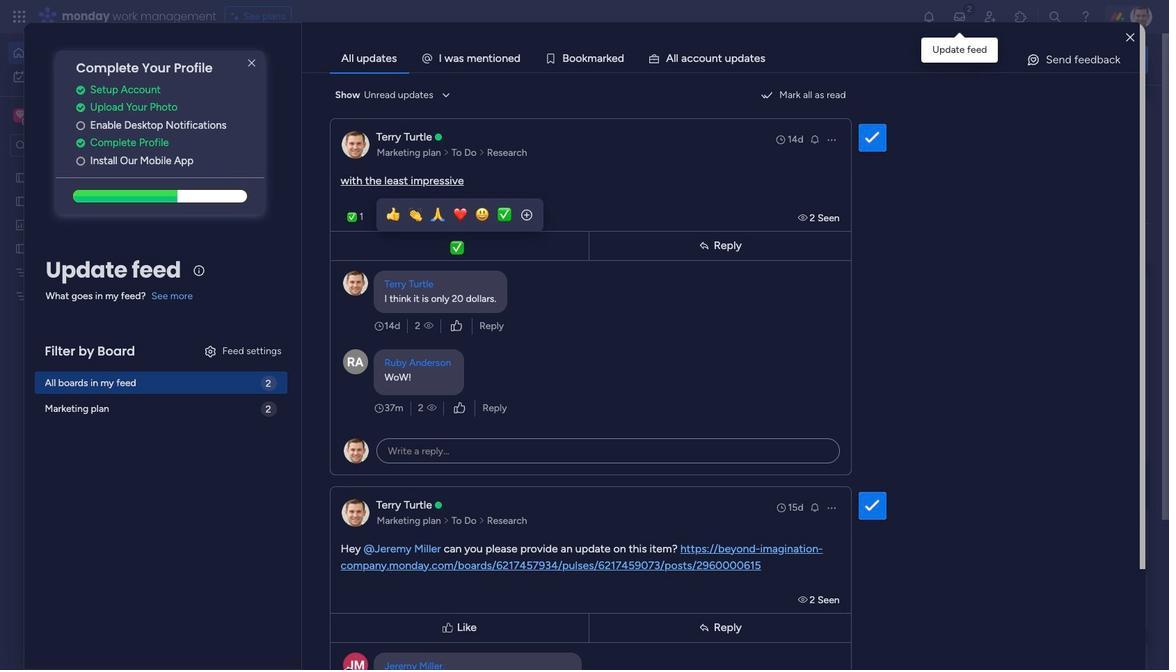 Task type: describe. For each thing, give the bounding box(es) containing it.
1 slider arrow image from the left
[[444, 146, 450, 160]]

2 slider arrow image from the left
[[479, 514, 485, 528]]

2 check circle image from the top
[[76, 138, 85, 149]]

dapulse x slim image
[[1128, 101, 1145, 118]]

0 vertical spatial public board image
[[15, 171, 28, 184]]

select product image
[[13, 10, 26, 24]]

v2 bolt switch image
[[1060, 52, 1068, 67]]

reminder image
[[810, 133, 821, 144]]

v2 like image
[[451, 319, 462, 334]]

public board image right add to favorites icon
[[688, 254, 703, 269]]

2 element
[[356, 524, 372, 541]]

v2 like image
[[454, 401, 465, 416]]

Search in workspace field
[[29, 138, 116, 154]]

give feedback image
[[1027, 53, 1041, 67]]

public dashboard image
[[15, 218, 28, 231]]

notifications image
[[923, 10, 937, 24]]

1 vertical spatial option
[[8, 65, 169, 88]]

public board image up public dashboard image
[[15, 194, 28, 208]]

2 image
[[964, 1, 976, 16]]

workspace image
[[15, 108, 25, 123]]

help center element
[[940, 574, 1149, 630]]

see plans image
[[231, 9, 244, 24]]

public board image down public dashboard image
[[15, 242, 28, 255]]

v2 seen image
[[798, 212, 810, 224]]

2 slider arrow image from the left
[[479, 146, 485, 160]]

invite members image
[[984, 10, 998, 24]]

help image
[[1079, 10, 1093, 24]]

monday marketplace image
[[1015, 10, 1029, 24]]

terry turtle image
[[1131, 6, 1153, 28]]

2 vertical spatial option
[[0, 165, 178, 167]]



Task type: vqa. For each thing, say whether or not it's contained in the screenshot.
the rightmost component image
no



Task type: locate. For each thing, give the bounding box(es) containing it.
1 horizontal spatial slider arrow image
[[479, 514, 485, 528]]

add to favorites image
[[641, 255, 655, 268]]

tab list
[[330, 45, 1141, 72]]

contact sales element
[[940, 641, 1149, 671]]

1 vertical spatial check circle image
[[76, 138, 85, 149]]

1 slider arrow image from the left
[[444, 514, 450, 528]]

check circle image
[[76, 85, 85, 95], [76, 138, 85, 149]]

0 vertical spatial option
[[8, 42, 169, 64]]

public board image
[[15, 194, 28, 208], [15, 242, 28, 255], [688, 254, 703, 269]]

slider arrow image
[[444, 514, 450, 528], [479, 514, 485, 528]]

1 vertical spatial circle o image
[[76, 156, 85, 166]]

close image
[[1127, 32, 1135, 43]]

0 horizontal spatial slider arrow image
[[444, 514, 450, 528]]

circle o image
[[76, 120, 85, 131], [76, 156, 85, 166]]

close recently visited image
[[215, 114, 232, 130]]

update feed image
[[953, 10, 967, 24]]

check circle image
[[76, 103, 85, 113]]

v2 seen image
[[424, 319, 434, 333], [427, 401, 437, 415], [798, 594, 810, 606]]

0 vertical spatial check circle image
[[76, 85, 85, 95]]

check circle image down workspace selection element
[[76, 138, 85, 149]]

1 check circle image from the top
[[76, 85, 85, 95]]

1 horizontal spatial slider arrow image
[[479, 146, 485, 160]]

circle o image down check circle image
[[76, 120, 85, 131]]

1 vertical spatial public board image
[[460, 254, 476, 269]]

public board image right add to favorites image
[[460, 254, 476, 269]]

0 vertical spatial circle o image
[[76, 120, 85, 131]]

circle o image down "search in workspace" field
[[76, 156, 85, 166]]

remove from favorites image
[[413, 425, 427, 439]]

1 horizontal spatial public board image
[[460, 254, 476, 269]]

search everything image
[[1049, 10, 1063, 24]]

option
[[8, 42, 169, 64], [8, 65, 169, 88], [0, 165, 178, 167]]

1 circle o image from the top
[[76, 120, 85, 131]]

workspace selection element
[[13, 107, 116, 125]]

dapulse x slim image
[[243, 55, 260, 72]]

public board image up public dashboard image
[[15, 171, 28, 184]]

templates image image
[[953, 280, 1136, 376]]

v2 user feedback image
[[951, 52, 962, 67]]

check circle image up check circle image
[[76, 85, 85, 95]]

tab
[[330, 45, 409, 72]]

slider arrow image
[[444, 146, 450, 160], [479, 146, 485, 160]]

v2 seen image for v2 like image
[[424, 319, 434, 333]]

0 vertical spatial v2 seen image
[[424, 319, 434, 333]]

add to favorites image
[[413, 255, 427, 268]]

getting started element
[[940, 507, 1149, 563]]

2 vertical spatial v2 seen image
[[798, 594, 810, 606]]

workspace image
[[13, 108, 27, 123]]

0 horizontal spatial public board image
[[15, 171, 28, 184]]

v2 seen image for v2 like icon
[[427, 401, 437, 415]]

1 vertical spatial v2 seen image
[[427, 401, 437, 415]]

options image
[[826, 134, 837, 145]]

0 horizontal spatial slider arrow image
[[444, 146, 450, 160]]

2 circle o image from the top
[[76, 156, 85, 166]]

list box
[[0, 163, 178, 495]]

quick search results list box
[[215, 130, 907, 485]]

public board image
[[15, 171, 28, 184], [460, 254, 476, 269]]



